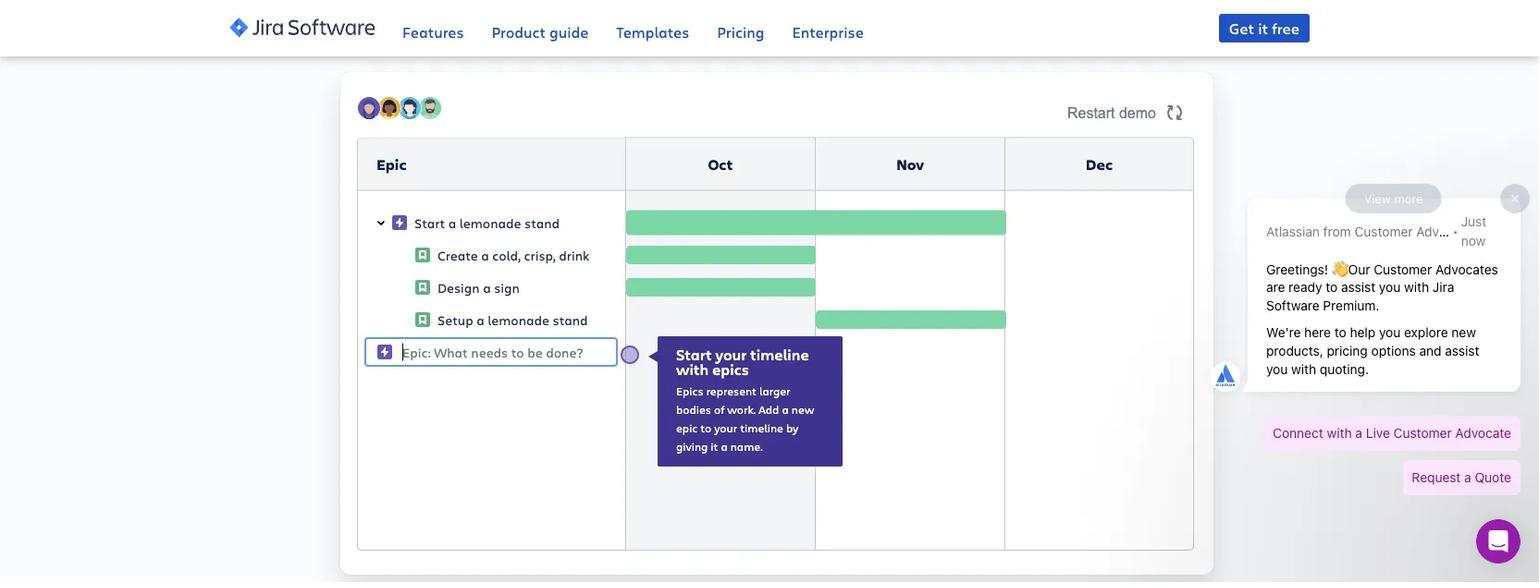 Task type: describe. For each thing, give the bounding box(es) containing it.
setup a lemonade stand
[[438, 311, 588, 329]]

epic
[[676, 420, 698, 436]]

1 vertical spatial your
[[714, 420, 738, 436]]

1 vertical spatial epic. image
[[377, 345, 392, 360]]

to
[[701, 420, 712, 436]]

create
[[438, 247, 478, 264]]

a for design
[[483, 279, 491, 297]]

restart
[[1068, 104, 1115, 121]]

design a sign button
[[410, 278, 625, 298]]

start a lemonade stand button
[[365, 211, 618, 235]]

of
[[714, 402, 725, 417]]

templates link
[[617, 0, 690, 56]]

it for left get it free link
[[763, 14, 774, 34]]

0 horizontal spatial get it free link
[[719, 5, 821, 42]]

crisp,
[[524, 247, 556, 264]]

it inside start your timeline with epics epics represent larger bodies of work. add a new epic to your timeline by giving it a name.
[[711, 439, 718, 454]]

features link
[[402, 0, 464, 56]]

bodies
[[676, 402, 711, 417]]

get it free for left get it free link
[[735, 14, 805, 34]]

templates
[[617, 22, 690, 42]]

restart demo button
[[1057, 96, 1197, 130]]

setup
[[438, 311, 473, 329]]

epic. image inside start a lemonade stand button
[[392, 216, 407, 230]]

dec
[[1086, 154, 1113, 174]]

lemonade for start
[[460, 214, 521, 232]]

features
[[402, 22, 464, 42]]

a for setup
[[477, 311, 485, 329]]

collection of user avatars showing team members image
[[357, 96, 442, 120]]

start for a
[[414, 214, 445, 232]]

restart demo
[[1068, 104, 1157, 121]]

free for get it free link to the right
[[1272, 18, 1300, 38]]

drink
[[559, 247, 590, 264]]

guide
[[550, 22, 589, 42]]

enterprise link
[[792, 0, 864, 56]]

oct
[[708, 154, 733, 174]]

0 vertical spatial your
[[716, 345, 747, 365]]

with
[[676, 360, 709, 380]]

design
[[438, 279, 480, 297]]

work.
[[727, 402, 756, 417]]

enterprise
[[792, 22, 864, 42]]

create a cold, crisp, drink button
[[410, 245, 625, 266]]

stand for start a lemonade stand
[[525, 214, 560, 232]]

demo
[[1119, 104, 1157, 121]]

a right 'add'
[[782, 402, 789, 417]]

story. image for create
[[415, 248, 430, 263]]

product guide
[[492, 22, 589, 42]]

giving
[[676, 439, 708, 454]]

a for create
[[481, 247, 489, 264]]



Task type: locate. For each thing, give the bounding box(es) containing it.
story. image inside create a cold, crisp, drink button
[[415, 248, 430, 263]]

a
[[448, 214, 456, 232], [481, 247, 489, 264], [483, 279, 491, 297], [477, 311, 485, 329], [782, 402, 789, 417], [721, 439, 728, 454]]

it for get it free link to the right
[[1258, 18, 1269, 38]]

start up the create
[[414, 214, 445, 232]]

stand for setup a lemonade stand
[[553, 311, 588, 329]]

start your timeline with epics epics represent larger bodies of work. add a new epic to your timeline by giving it a name.
[[676, 345, 815, 454]]

represent
[[707, 383, 757, 399]]

start up epics
[[676, 345, 712, 365]]

a for start
[[448, 214, 456, 232]]

create a cold, crisp, drink
[[438, 247, 590, 264]]

stand
[[525, 214, 560, 232], [553, 311, 588, 329]]

your
[[716, 345, 747, 365], [714, 420, 738, 436]]

start inside button
[[414, 214, 445, 232]]

product guide link
[[492, 0, 589, 56]]

0 horizontal spatial get
[[735, 14, 760, 34]]

cold,
[[492, 247, 521, 264]]

1 horizontal spatial get it free
[[1229, 18, 1300, 38]]

1 horizontal spatial get it free link
[[1219, 14, 1310, 42]]

get it free for get it free link to the right
[[1229, 18, 1300, 38]]

stand up crisp,
[[525, 214, 560, 232]]

story. image inside design a sign button
[[415, 280, 430, 295]]

0 vertical spatial start
[[414, 214, 445, 232]]

dialog
[[1197, 178, 1530, 514], [1477, 520, 1521, 564]]

new
[[792, 402, 815, 417]]

a right setup
[[477, 311, 485, 329]]

lemonade
[[460, 214, 521, 232], [488, 311, 550, 329]]

0 horizontal spatial it
[[711, 439, 718, 454]]

epic. image
[[392, 216, 407, 230], [377, 345, 392, 360]]

stand down design a sign button
[[553, 311, 588, 329]]

your up represent
[[716, 345, 747, 365]]

0 horizontal spatial free
[[777, 14, 805, 34]]

by
[[786, 420, 799, 436]]

1 story. image from the top
[[415, 248, 430, 263]]

1 vertical spatial dialog
[[1477, 520, 1521, 564]]

1 horizontal spatial free
[[1272, 18, 1300, 38]]

your down of at the bottom
[[714, 420, 738, 436]]

1 horizontal spatial start
[[676, 345, 712, 365]]

story. image for design
[[415, 280, 430, 295]]

setup a lemonade stand button
[[410, 310, 625, 330]]

Epic: What needs to be done? field
[[401, 341, 605, 364]]

start a lemonade stand
[[414, 214, 560, 232]]

a up the create
[[448, 214, 456, 232]]

timeline down 'add'
[[740, 420, 784, 436]]

lemonade down design a sign button
[[488, 311, 550, 329]]

start for your
[[676, 345, 712, 365]]

lemonade for setup
[[488, 311, 550, 329]]

story. image up story. icon at the left bottom
[[415, 280, 430, 295]]

get for left get it free link
[[735, 14, 760, 34]]

it
[[763, 14, 774, 34], [1258, 18, 1269, 38], [711, 439, 718, 454]]

larger
[[760, 383, 791, 399]]

1 vertical spatial timeline
[[740, 420, 784, 436]]

0 vertical spatial lemonade
[[460, 214, 521, 232]]

epics
[[676, 383, 704, 399]]

get for get it free link to the right
[[1229, 18, 1255, 38]]

0 vertical spatial stand
[[525, 214, 560, 232]]

get
[[735, 14, 760, 34], [1229, 18, 1255, 38]]

timeline
[[750, 345, 809, 365], [740, 420, 784, 436]]

2 horizontal spatial it
[[1258, 18, 1269, 38]]

0 vertical spatial dialog
[[1197, 178, 1530, 514]]

start inside start your timeline with epics epics represent larger bodies of work. add a new epic to your timeline by giving it a name.
[[676, 345, 712, 365]]

epic
[[377, 154, 407, 174]]

start
[[414, 214, 445, 232], [676, 345, 712, 365]]

1 vertical spatial start
[[676, 345, 712, 365]]

pricing
[[717, 22, 765, 42]]

1 vertical spatial stand
[[553, 311, 588, 329]]

free
[[777, 14, 805, 34], [1272, 18, 1300, 38]]

a left the name.
[[721, 439, 728, 454]]

0 vertical spatial story. image
[[415, 248, 430, 263]]

stand inside setup a lemonade stand button
[[553, 311, 588, 329]]

sign
[[494, 279, 520, 297]]

0 vertical spatial epic. image
[[392, 216, 407, 230]]

1 vertical spatial story. image
[[415, 280, 430, 295]]

0 horizontal spatial get it free
[[735, 14, 805, 34]]

2 story. image from the top
[[415, 280, 430, 295]]

product
[[492, 22, 546, 42]]

1 vertical spatial lemonade
[[488, 311, 550, 329]]

pricing link
[[717, 0, 765, 56]]

free for left get it free link
[[777, 14, 805, 34]]

story. image
[[415, 313, 430, 328]]

name.
[[731, 439, 763, 454]]

0 horizontal spatial start
[[414, 214, 445, 232]]

timeline up larger
[[750, 345, 809, 365]]

story. image left the create
[[415, 248, 430, 263]]

0 vertical spatial timeline
[[750, 345, 809, 365]]

epics
[[713, 360, 749, 380]]

get it free link
[[719, 5, 821, 42], [1219, 14, 1310, 42]]

stand inside start a lemonade stand button
[[525, 214, 560, 232]]

design a sign
[[438, 279, 520, 297]]

a left sign
[[483, 279, 491, 297]]

story. image
[[415, 248, 430, 263], [415, 280, 430, 295]]

lemonade up cold,
[[460, 214, 521, 232]]

add
[[759, 402, 779, 417]]

get it free
[[735, 14, 805, 34], [1229, 18, 1300, 38]]

1 horizontal spatial it
[[763, 14, 774, 34]]

1 horizontal spatial get
[[1229, 18, 1255, 38]]

a left cold,
[[481, 247, 489, 264]]

nov
[[897, 154, 924, 174]]



Task type: vqa. For each thing, say whether or not it's contained in the screenshot.
Service for Service Providers
no



